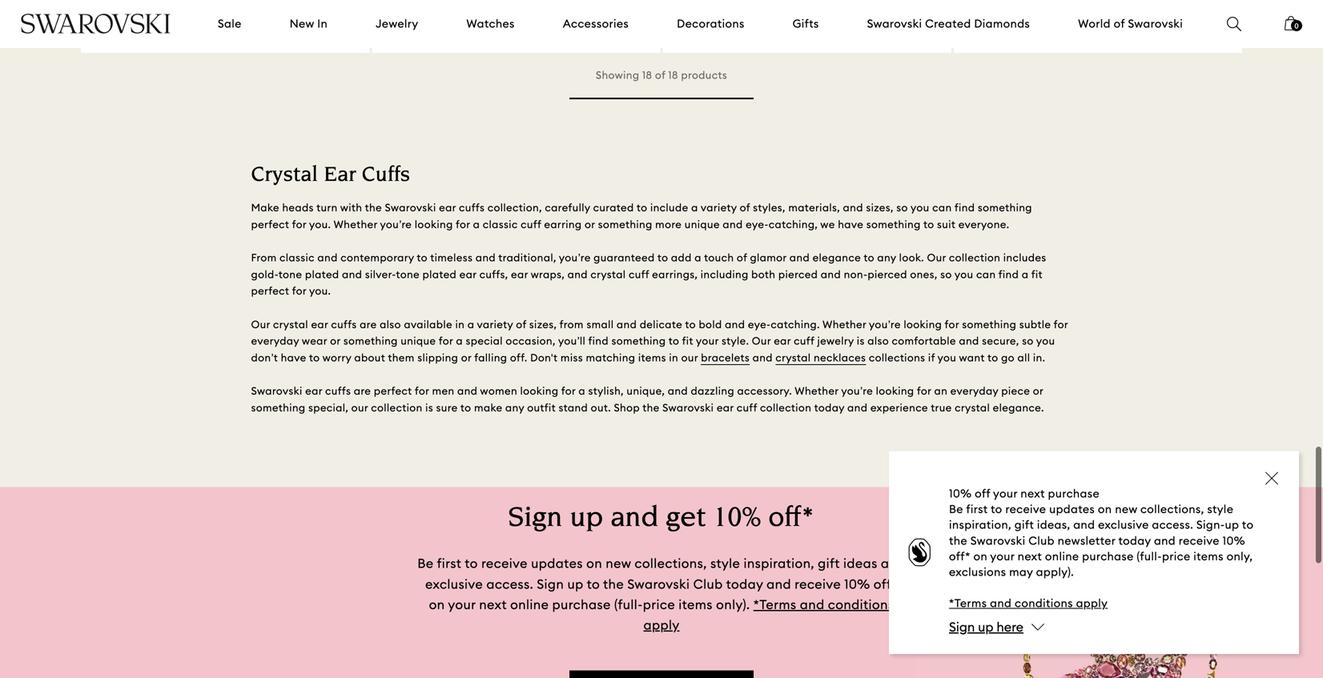 Task type: vqa. For each thing, say whether or not it's contained in the screenshot.
left *Terms and conditions apply link
yes



Task type: locate. For each thing, give the bounding box(es) containing it.
you right if
[[938, 351, 956, 364]]

1 horizontal spatial fit
[[1031, 268, 1043, 281]]

style.
[[722, 334, 749, 348]]

ideas
[[843, 556, 877, 572]]

1 horizontal spatial find
[[955, 201, 975, 214]]

receive
[[1005, 502, 1046, 517], [1179, 534, 1220, 548], [481, 556, 528, 572], [795, 576, 841, 592]]

tone down contemporary
[[396, 268, 420, 281]]

0 vertical spatial new
[[1115, 502, 1137, 517]]

new down sign up and get 10% off*
[[606, 556, 631, 572]]

2 vertical spatial find
[[588, 334, 609, 348]]

everyday up don't
[[251, 334, 299, 348]]

10% down ideas
[[844, 576, 870, 592]]

0 horizontal spatial variety
[[477, 318, 513, 331]]

whether down with
[[334, 218, 377, 231]]

in
[[455, 318, 465, 331], [669, 351, 678, 364]]

is inside 'swarovski ear cuffs are perfect for men and women looking for a stylish, unique, and dazzling accessory. whether you're looking for an everyday piece or something special, our collection is sure to make any outfit stand out. shop the swarovski ear cuff collection today and experience true crystal elegance.'
[[425, 401, 433, 414]]

you. down "turn"
[[309, 218, 331, 231]]

1 conditions from the left
[[1015, 596, 1073, 611]]

variety inside make heads turn with the swarovski ear cuffs collection, carefully curated to include a variety of styles, materials, and sizes, so you can find something perfect for you. whether you're looking for a classic cuff earring or something more unique and eye-catching, we have something to suit everyone.
[[701, 201, 737, 214]]

any inside 'swarovski ear cuffs are perfect for men and women looking for a stylish, unique, and dazzling accessory. whether you're looking for an everyday piece or something special, our collection is sure to make any outfit stand out. shop the swarovski ear cuff collection today and experience true crystal elegance.'
[[505, 401, 524, 414]]

$ 85
[[157, 24, 176, 36]]

collections, down sign up and get 10% off*
[[635, 556, 707, 572]]

is up the bracelets and crystal necklaces collections if you want to go all in.
[[857, 334, 865, 348]]

find inside make heads turn with the swarovski ear cuffs collection, carefully curated to include a variety of styles, materials, and sizes, so you can find something perfect for you. whether you're looking for a classic cuff earring or something more unique and eye-catching, we have something to suit everyone.
[[955, 201, 975, 214]]

ear
[[439, 201, 456, 214], [459, 268, 477, 281], [511, 268, 528, 281], [311, 318, 328, 331], [774, 334, 791, 348], [305, 384, 322, 398], [717, 401, 734, 414]]

1 horizontal spatial sizes,
[[866, 201, 894, 214]]

secure,
[[982, 334, 1019, 348]]

eye- up style.
[[748, 318, 771, 331]]

can up suit
[[932, 201, 952, 214]]

of
[[1114, 16, 1125, 31], [655, 69, 665, 82], [740, 201, 750, 214], [737, 251, 747, 264], [516, 318, 526, 331]]

2 *terms from the left
[[753, 597, 796, 613]]

1 18 from the left
[[642, 69, 652, 82]]

everyday
[[251, 334, 299, 348], [950, 384, 998, 398]]

pierced
[[778, 268, 818, 281], [868, 268, 907, 281]]

sign for sign up and get 10% off*
[[508, 505, 563, 534]]

style up only).
[[710, 556, 740, 572]]

0 horizontal spatial classic
[[280, 251, 315, 264]]

swarovski down sign up and get 10% off*
[[627, 576, 690, 592]]

0 horizontal spatial style
[[710, 556, 740, 572]]

glamor
[[750, 251, 787, 264]]

non-
[[844, 268, 868, 281]]

wear
[[302, 334, 327, 348]]

club down ideas, at the right bottom of the page
[[1028, 534, 1055, 548]]

price left only, at bottom
[[1162, 549, 1190, 564]]

2 vertical spatial purchase
[[552, 597, 611, 613]]

eye- down styles,
[[746, 218, 769, 231]]

to inside 'swarovski ear cuffs are perfect for men and women looking for a stylish, unique, and dazzling accessory. whether you're looking for an everyday piece or something special, our collection is sure to make any outfit stand out. shop the swarovski ear cuff collection today and experience true crystal elegance.'
[[460, 401, 471, 414]]

2 vertical spatial sign
[[949, 619, 975, 635]]

sizes,
[[866, 201, 894, 214], [529, 318, 557, 331]]

1 horizontal spatial apply
[[1076, 596, 1108, 611]]

$ 75
[[399, 22, 424, 36]]

you're inside the our crystal ear cuffs are also available in a variety of sizes, from small and delicate to bold and eye-catching. whether you're looking for something subtle for everyday wear or something unique for a special occasion, you'll find something to fit your style. our ear cuff jewelry is also comfortable and secure, so you don't have to worry about them slipping or falling off. don't miss matching items in our
[[869, 318, 901, 331]]

unique right more
[[685, 218, 720, 231]]

1 horizontal spatial also
[[868, 334, 889, 348]]

cuff down "catching."
[[794, 334, 814, 348]]

style
[[1207, 502, 1233, 517], [710, 556, 740, 572]]

1 vertical spatial price
[[643, 597, 675, 613]]

plated down timeless on the left top
[[422, 268, 457, 281]]

0 horizontal spatial apply
[[643, 617, 680, 633]]

jewelry
[[376, 16, 418, 31]]

variety inside the our crystal ear cuffs are also available in a variety of sizes, from small and delicate to bold and eye-catching. whether you're looking for something subtle for everyday wear or something unique for a special occasion, you'll find something to fit your style. our ear cuff jewelry is also comfortable and secure, so you don't have to worry about them slipping or falling off. don't miss matching items in our
[[477, 318, 513, 331]]

*terms right only).
[[753, 597, 796, 613]]

also up the bracelets and crystal necklaces collections if you want to go all in.
[[868, 334, 889, 348]]

whether up jewelry
[[822, 318, 866, 331]]

1 *terms and conditions apply from the left
[[949, 596, 1108, 611]]

classic inside make heads turn with the swarovski ear cuffs collection, carefully curated to include a variety of styles, materials, and sizes, so you can find something perfect for you. whether you're looking for a classic cuff earring or something more unique and eye-catching, we have something to suit everyone.
[[483, 218, 518, 231]]

find up suit
[[955, 201, 975, 214]]

1 horizontal spatial our
[[752, 334, 771, 348]]

jewelry link
[[376, 16, 418, 32]]

can
[[932, 201, 952, 214], [976, 268, 996, 281]]

small
[[587, 318, 614, 331]]

looking
[[415, 218, 453, 231], [904, 318, 942, 331], [520, 384, 559, 398], [876, 384, 914, 398]]

1 horizontal spatial pierced
[[868, 268, 907, 281]]

fit down delicate
[[682, 334, 693, 348]]

purchase
[[1048, 487, 1100, 501], [1082, 549, 1134, 564], [552, 597, 611, 613]]

have
[[838, 218, 863, 231], [281, 351, 306, 364]]

collection down everyone.
[[949, 251, 1000, 264]]

turn
[[316, 201, 338, 214]]

catching,
[[769, 218, 818, 231]]

online inside 10% off your next purchase be first to receive updates on new collections, style inspiration, gift ideas, and exclusive access. sign-up to the swarovski club newsletter today and receive 10% off* on your next online purchase (full-price items only, exclusions may apply).
[[1045, 549, 1079, 564]]

have inside the our crystal ear cuffs are also available in a variety of sizes, from small and delicate to bold and eye-catching. whether you're looking for something subtle for everyday wear or something unique for a special occasion, you'll find something to fit your style. our ear cuff jewelry is also comfortable and secure, so you don't have to worry about them slipping or falling off. don't miss matching items in our
[[281, 351, 306, 364]]

0 vertical spatial (full-
[[1137, 549, 1162, 564]]

1 horizontal spatial conditions
[[1015, 596, 1073, 611]]

*terms and conditions apply
[[949, 596, 1108, 611], [643, 597, 894, 633]]

1 horizontal spatial 18
[[668, 69, 678, 82]]

inspiration,
[[949, 518, 1011, 532], [744, 556, 814, 572]]

1 you. from the top
[[309, 218, 331, 231]]

1 horizontal spatial in
[[669, 351, 678, 364]]

cuff inside from classic and contemporary to timeless and traditional, you're guaranteed to add a touch of glamor and elegance to any look. our collection includes gold-tone plated and silver-tone plated ear cuffs, ear wraps, and crystal cuff earrings, including both pierced and non-pierced ones, so you can find a fit perfect for you.
[[629, 268, 649, 281]]

0 horizontal spatial plated
[[305, 268, 339, 281]]

(full- inside 'be first to receive updates on new collections, style inspiration, gift ideas and exclusive access. sign up to the swarovski club today and receive 10% off* on your next online purchase (full-price items only).'
[[614, 597, 643, 613]]

today
[[814, 401, 845, 414], [1118, 534, 1151, 548], [726, 576, 763, 592]]

0 vertical spatial whether
[[334, 218, 377, 231]]

1 horizontal spatial inspiration,
[[949, 518, 1011, 532]]

1 horizontal spatial classic
[[483, 218, 518, 231]]

1 vertical spatial new
[[606, 556, 631, 572]]

want
[[959, 351, 985, 364]]

0 horizontal spatial find
[[588, 334, 609, 348]]

*terms and conditions apply for 1st the *terms and conditions apply link from the right
[[643, 597, 894, 633]]

1 vertical spatial unique
[[401, 334, 436, 348]]

whether inside 'swarovski ear cuffs are perfect for men and women looking for a stylish, unique, and dazzling accessory. whether you're looking for an everyday piece or something special, our collection is sure to make any outfit stand out. shop the swarovski ear cuff collection today and experience true crystal elegance.'
[[795, 384, 839, 398]]

1 vertical spatial style
[[710, 556, 740, 572]]

shop
[[614, 401, 640, 414]]

apply down newsletter
[[1076, 596, 1108, 611]]

our left bracelets
[[681, 351, 698, 364]]

0 vertical spatial access.
[[1152, 518, 1193, 532]]

1 vertical spatial access.
[[486, 576, 533, 592]]

0 vertical spatial first
[[966, 502, 988, 517]]

0 vertical spatial eye-
[[746, 218, 769, 231]]

have inside make heads turn with the swarovski ear cuffs collection, carefully curated to include a variety of styles, materials, and sizes, so you can find something perfect for you. whether you're looking for a classic cuff earring or something more unique and eye-catching, we have something to suit everyone.
[[838, 218, 863, 231]]

1 vertical spatial everyday
[[950, 384, 998, 398]]

gift left ideas
[[818, 556, 840, 572]]

you're inside make heads turn with the swarovski ear cuffs collection, carefully curated to include a variety of styles, materials, and sizes, so you can find something perfect for you. whether you're looking for a classic cuff earring or something more unique and eye-catching, we have something to suit everyone.
[[380, 218, 412, 231]]

something down curated
[[598, 218, 652, 231]]

next
[[1021, 487, 1045, 501], [1018, 549, 1042, 564], [479, 597, 507, 613]]

find inside from classic and contemporary to timeless and traditional, you're guaranteed to add a touch of glamor and elegance to any look. our collection includes gold-tone plated and silver-tone plated ear cuffs, ear wraps, and crystal cuff earrings, including both pierced and non-pierced ones, so you can find a fit perfect for you.
[[998, 268, 1019, 281]]

inspiration, inside 'be first to receive updates on new collections, style inspiration, gift ideas and exclusive access. sign up to the swarovski club today and receive 10% off* on your next online purchase (full-price items only).'
[[744, 556, 814, 572]]

1 vertical spatial our
[[351, 401, 368, 414]]

0 vertical spatial online
[[1045, 549, 1079, 564]]

1 horizontal spatial unique
[[685, 218, 720, 231]]

18
[[642, 69, 652, 82], [668, 69, 678, 82]]

0 vertical spatial perfect
[[251, 218, 289, 231]]

today inside 'swarovski ear cuffs are perfect for men and women looking for a stylish, unique, and dazzling accessory. whether you're looking for an everyday piece or something special, our collection is sure to make any outfit stand out. shop the swarovski ear cuff collection today and experience true crystal elegance.'
[[814, 401, 845, 414]]

0 horizontal spatial sizes,
[[529, 318, 557, 331]]

perfect inside make heads turn with the swarovski ear cuffs collection, carefully curated to include a variety of styles, materials, and sizes, so you can find something perfect for you. whether you're looking for a classic cuff earring or something more unique and eye-catching, we have something to suit everyone.
[[251, 218, 289, 231]]

necklaces
[[814, 351, 866, 364]]

fit inside the our crystal ear cuffs are also available in a variety of sizes, from small and delicate to bold and eye-catching. whether you're looking for something subtle for everyday wear or something unique for a special occasion, you'll find something to fit your style. our ear cuff jewelry is also comfortable and secure, so you don't have to worry about them slipping or falling off. don't miss matching items in our
[[682, 334, 693, 348]]

plated
[[305, 268, 339, 281], [422, 268, 457, 281]]

of right "touch"
[[737, 251, 747, 264]]

1 vertical spatial inspiration,
[[744, 556, 814, 572]]

1 horizontal spatial updates
[[1049, 502, 1095, 517]]

1 vertical spatial first
[[437, 556, 461, 572]]

are inside 'swarovski ear cuffs are perfect for men and women looking for a stylish, unique, and dazzling accessory. whether you're looking for an everyday piece or something special, our collection is sure to make any outfit stand out. shop the swarovski ear cuff collection today and experience true crystal elegance.'
[[354, 384, 371, 398]]

0 vertical spatial sign
[[508, 505, 563, 534]]

1 vertical spatial purchase
[[1082, 549, 1134, 564]]

collection,
[[488, 201, 542, 214]]

1 vertical spatial so
[[940, 268, 952, 281]]

conditions for 1st the *terms and conditions apply link from the right
[[828, 597, 894, 613]]

a left the special
[[456, 334, 463, 348]]

variety
[[701, 201, 737, 214], [477, 318, 513, 331]]

2 you. from the top
[[309, 284, 331, 298]]

0 vertical spatial everyday
[[251, 334, 299, 348]]

club
[[1028, 534, 1055, 548], [693, 576, 723, 592]]

swarovski up exclusions
[[970, 534, 1025, 548]]

updates inside 'be first to receive updates on new collections, style inspiration, gift ideas and exclusive access. sign up to the swarovski club today and receive 10% off* on your next online purchase (full-price items only).'
[[531, 556, 583, 572]]

cuff down collection,
[[521, 218, 541, 231]]

something up look.
[[866, 218, 921, 231]]

cuff
[[521, 218, 541, 231], [629, 268, 649, 281], [794, 334, 814, 348], [737, 401, 757, 414]]

our
[[927, 251, 946, 264], [251, 318, 270, 331], [752, 334, 771, 348]]

2 horizontal spatial collection
[[949, 251, 1000, 264]]

the inside 'swarovski ear cuffs are perfect for men and women looking for a stylish, unique, and dazzling accessory. whether you're looking for an everyday piece or something special, our collection is sure to make any outfit stand out. shop the swarovski ear cuff collection today and experience true crystal elegance.'
[[643, 401, 660, 414]]

1 horizontal spatial so
[[940, 268, 952, 281]]

also up 'them'
[[380, 318, 401, 331]]

1 horizontal spatial variety
[[701, 201, 737, 214]]

1 vertical spatial find
[[998, 268, 1019, 281]]

2 horizontal spatial items
[[1193, 549, 1224, 564]]

ideas,
[[1037, 518, 1070, 532]]

1 horizontal spatial today
[[814, 401, 845, 414]]

perfect
[[251, 218, 289, 231], [251, 284, 289, 298], [374, 384, 412, 398]]

collection left sure
[[371, 401, 423, 414]]

$ 360
[[981, 22, 1013, 36]]

our inside the our crystal ear cuffs are also available in a variety of sizes, from small and delicate to bold and eye-catching. whether you're looking for something subtle for everyday wear or something unique for a special occasion, you'll find something to fit your style. our ear cuff jewelry is also comfortable and secure, so you don't have to worry about them slipping or falling off. don't miss matching items in our
[[681, 351, 698, 364]]

0 horizontal spatial in
[[455, 318, 465, 331]]

2 vertical spatial today
[[726, 576, 763, 592]]

cuffs up worry
[[331, 318, 357, 331]]

for up wear
[[292, 284, 307, 298]]

1 vertical spatial gift
[[818, 556, 840, 572]]

2 conditions from the left
[[828, 597, 894, 613]]

pierced down look.
[[868, 268, 907, 281]]

unique down available
[[401, 334, 436, 348]]

*terms up sign up here link
[[949, 596, 987, 611]]

crystal inside the our crystal ear cuffs are also available in a variety of sizes, from small and delicate to bold and eye-catching. whether you're looking for something subtle for everyday wear or something unique for a special occasion, you'll find something to fit your style. our ear cuff jewelry is also comfortable and secure, so you don't have to worry about them slipping or falling off. don't miss matching items in our
[[273, 318, 308, 331]]

0 horizontal spatial our
[[351, 401, 368, 414]]

0 vertical spatial today
[[814, 401, 845, 414]]

ear up special,
[[305, 384, 322, 398]]

perfect inside 'swarovski ear cuffs are perfect for men and women looking for a stylish, unique, and dazzling accessory. whether you're looking for an everyday piece or something special, our collection is sure to make any outfit stand out. shop the swarovski ear cuff collection today and experience true crystal elegance.'
[[374, 384, 412, 398]]

you're up contemporary
[[380, 218, 412, 231]]

conditions for 1st the *terms and conditions apply link
[[1015, 596, 1073, 611]]

be first to receive updates on new collections, style inspiration, gift ideas and exclusive access. sign up to the swarovski club today and receive 10% off* on your next online purchase (full-price items only).
[[417, 556, 906, 613]]

apply
[[1076, 596, 1108, 611], [643, 617, 680, 633]]

0 vertical spatial cuffs
[[459, 201, 485, 214]]

style inside 10% off your next purchase be first to receive updates on new collections, style inspiration, gift ideas, and exclusive access. sign-up to the swarovski club newsletter today and receive 10% off* on your next online purchase (full-price items only, exclusions may apply).
[[1207, 502, 1233, 517]]

0 vertical spatial gift
[[1014, 518, 1034, 532]]

plated right gold-
[[305, 268, 339, 281]]

1 vertical spatial whether
[[822, 318, 866, 331]]

in
[[317, 16, 328, 31]]

so up look.
[[896, 201, 908, 214]]

1 horizontal spatial (full-
[[1137, 549, 1162, 564]]

them
[[388, 351, 415, 364]]

outfit
[[527, 401, 556, 414]]

also
[[380, 318, 401, 331], [868, 334, 889, 348]]

1 *terms from the left
[[949, 596, 987, 611]]

sign up here link
[[949, 619, 1023, 635]]

2 tone from the left
[[396, 268, 420, 281]]

cuffs up special,
[[325, 384, 351, 398]]

0 link
[[1285, 14, 1302, 42]]

1 horizontal spatial first
[[966, 502, 988, 517]]

inspiration, up only).
[[744, 556, 814, 572]]

online
[[1045, 549, 1079, 564], [510, 597, 549, 613]]

are up the about
[[360, 318, 377, 331]]

world of swarovski link
[[1078, 16, 1183, 32]]

ear inside make heads turn with the swarovski ear cuffs collection, carefully curated to include a variety of styles, materials, and sizes, so you can find something perfect for you. whether you're looking for a classic cuff earring or something more unique and eye-catching, we have something to suit everyone.
[[439, 201, 456, 214]]

today right newsletter
[[1118, 534, 1151, 548]]

0 horizontal spatial today
[[726, 576, 763, 592]]

tone down heads
[[279, 268, 302, 281]]

special,
[[308, 401, 348, 414]]

or right "earring"
[[585, 218, 595, 231]]

crystal right true
[[955, 401, 990, 414]]

1 horizontal spatial is
[[857, 334, 865, 348]]

collection inside from classic and contemporary to timeless and traditional, you're guaranteed to add a touch of glamor and elegance to any look. our collection includes gold-tone plated and silver-tone plated ear cuffs, ear wraps, and crystal cuff earrings, including both pierced and non-pierced ones, so you can find a fit perfect for you.
[[949, 251, 1000, 264]]

1 vertical spatial next
[[1018, 549, 1042, 564]]

something inside 'swarovski ear cuffs are perfect for men and women looking for a stylish, unique, and dazzling accessory. whether you're looking for an everyday piece or something special, our collection is sure to make any outfit stand out. shop the swarovski ear cuff collection today and experience true crystal elegance.'
[[251, 401, 306, 414]]

1 vertical spatial fit
[[682, 334, 693, 348]]

you inside the our crystal ear cuffs are also available in a variety of sizes, from small and delicate to bold and eye-catching. whether you're looking for something subtle for everyday wear or something unique for a special occasion, you'll find something to fit your style. our ear cuff jewelry is also comfortable and secure, so you don't have to worry about them slipping or falling off. don't miss matching items in our
[[1036, 334, 1055, 348]]

1 vertical spatial items
[[1193, 549, 1224, 564]]

items
[[638, 351, 666, 364], [1193, 549, 1224, 564], [679, 597, 713, 613]]

of up occasion,
[[516, 318, 526, 331]]

have down wear
[[281, 351, 306, 364]]

conditions inside *terms and conditions apply
[[828, 597, 894, 613]]

any
[[877, 251, 896, 264], [505, 401, 524, 414]]

perfect down make
[[251, 218, 289, 231]]

our right special,
[[351, 401, 368, 414]]

exclusive inside 10% off your next purchase be first to receive updates on new collections, style inspiration, gift ideas, and exclusive access. sign-up to the swarovski club newsletter today and receive 10% off* on your next online purchase (full-price items only, exclusions may apply).
[[1098, 518, 1149, 532]]

0 horizontal spatial *terms
[[753, 597, 796, 613]]

in.
[[1033, 351, 1045, 364]]

new
[[1115, 502, 1137, 517], [606, 556, 631, 572]]

0 horizontal spatial *terms and conditions apply
[[643, 597, 894, 633]]

any down women on the left bottom
[[505, 401, 524, 414]]

first inside 10% off your next purchase be first to receive updates on new collections, style inspiration, gift ideas, and exclusive access. sign-up to the swarovski club newsletter today and receive 10% off* on your next online purchase (full-price items only, exclusions may apply).
[[966, 502, 988, 517]]

something left special,
[[251, 401, 306, 414]]

elegance
[[813, 251, 861, 264]]

purchase inside 'be first to receive updates on new collections, style inspiration, gift ideas and exclusive access. sign up to the swarovski club today and receive 10% off* on your next online purchase (full-price items only).'
[[552, 597, 611, 613]]

touch
[[704, 251, 734, 264]]

2 *terms and conditions apply from the left
[[643, 597, 894, 633]]

2 vertical spatial cuffs
[[325, 384, 351, 398]]

items left only, at bottom
[[1193, 549, 1224, 564]]

sizes, right materials,
[[866, 201, 894, 214]]

1 vertical spatial exclusive
[[425, 576, 483, 592]]

0 horizontal spatial conditions
[[828, 597, 894, 613]]

$ 125
[[447, 24, 470, 36]]

looking up the comfortable
[[904, 318, 942, 331]]

search image image
[[1227, 17, 1241, 31]]

you're up the bracelets and crystal necklaces collections if you want to go all in.
[[869, 318, 901, 331]]

exclusions
[[949, 565, 1006, 579]]

decorations
[[677, 16, 745, 31]]

earring
[[544, 218, 582, 231]]

1 horizontal spatial tone
[[396, 268, 420, 281]]

0 vertical spatial items
[[638, 351, 666, 364]]

be inside 'be first to receive updates on new collections, style inspiration, gift ideas and exclusive access. sign up to the swarovski club today and receive 10% off* on your next online purchase (full-price items only).'
[[417, 556, 434, 572]]

1 vertical spatial sizes,
[[529, 318, 557, 331]]

so right ones,
[[940, 268, 952, 281]]

1 horizontal spatial be
[[949, 502, 963, 517]]

0 horizontal spatial be
[[417, 556, 434, 572]]

1 vertical spatial also
[[868, 334, 889, 348]]

swarovski inside make heads turn with the swarovski ear cuffs collection, carefully curated to include a variety of styles, materials, and sizes, so you can find something perfect for you. whether you're looking for a classic cuff earring or something more unique and eye-catching, we have something to suit everyone.
[[385, 201, 436, 214]]

swarovski inside 'be first to receive updates on new collections, style inspiration, gift ideas and exclusive access. sign up to the swarovski club today and receive 10% off* on your next online purchase (full-price items only).'
[[627, 576, 690, 592]]

exclusive
[[1098, 518, 1149, 532], [425, 576, 483, 592]]

1 horizontal spatial new
[[1115, 502, 1137, 517]]

pierced down glamor
[[778, 268, 818, 281]]

1 horizontal spatial have
[[838, 218, 863, 231]]

or
[[585, 218, 595, 231], [330, 334, 341, 348], [461, 351, 472, 364], [1033, 384, 1043, 398]]

1 horizontal spatial access.
[[1152, 518, 1193, 532]]

1 plated from the left
[[305, 268, 339, 281]]

today up only).
[[726, 576, 763, 592]]

1 vertical spatial variety
[[477, 318, 513, 331]]

cuffs
[[459, 201, 485, 214], [331, 318, 357, 331], [325, 384, 351, 398]]

you're up wraps,
[[559, 251, 591, 264]]

1 horizontal spatial any
[[877, 251, 896, 264]]

0 horizontal spatial gift
[[818, 556, 840, 572]]

gifts link
[[793, 16, 819, 32]]

0 vertical spatial variety
[[701, 201, 737, 214]]

fit inside from classic and contemporary to timeless and traditional, you're guaranteed to add a touch of glamor and elegance to any look. our collection includes gold-tone plated and silver-tone plated ear cuffs, ear wraps, and crystal cuff earrings, including both pierced and non-pierced ones, so you can find a fit perfect for you.
[[1031, 268, 1043, 281]]

0 vertical spatial sizes,
[[866, 201, 894, 214]]

0 horizontal spatial unique
[[401, 334, 436, 348]]

1 horizontal spatial *terms and conditions apply link
[[949, 596, 1108, 611]]

today inside 10% off your next purchase be first to receive updates on new collections, style inspiration, gift ideas, and exclusive access. sign-up to the swarovski club newsletter today and receive 10% off* on your next online purchase (full-price items only, exclusions may apply).
[[1118, 534, 1151, 548]]

off*
[[768, 505, 815, 534], [949, 549, 970, 564], [874, 576, 898, 592]]

2 horizontal spatial today
[[1118, 534, 1151, 548]]

2 pierced from the left
[[868, 268, 907, 281]]

cuff inside make heads turn with the swarovski ear cuffs collection, carefully curated to include a variety of styles, materials, and sizes, so you can find something perfect for you. whether you're looking for a classic cuff earring or something more unique and eye-catching, we have something to suit everyone.
[[521, 218, 541, 231]]

0 horizontal spatial our
[[251, 318, 270, 331]]

crystal down "catching."
[[776, 351, 811, 364]]

unique,
[[627, 384, 665, 398]]

you're inside 'swarovski ear cuffs are perfect for men and women looking for a stylish, unique, and dazzling accessory. whether you're looking for an everyday piece or something special, our collection is sure to make any outfit stand out. shop the swarovski ear cuff collection today and experience true crystal elegance.'
[[841, 384, 873, 398]]

carefully
[[545, 201, 590, 214]]

are inside the our crystal ear cuffs are also available in a variety of sizes, from small and delicate to bold and eye-catching. whether you're looking for something subtle for everyday wear or something unique for a special occasion, you'll find something to fit your style. our ear cuff jewelry is also comfortable and secure, so you don't have to worry about them slipping or falling off. don't miss matching items in our
[[360, 318, 377, 331]]

0 vertical spatial classic
[[483, 218, 518, 231]]

up
[[570, 505, 603, 534], [1225, 518, 1239, 532], [567, 576, 584, 592], [978, 619, 993, 635]]

1 tone from the left
[[279, 268, 302, 281]]

ear up timeless on the left top
[[439, 201, 456, 214]]

accessories
[[563, 16, 629, 31]]

or right the piece
[[1033, 384, 1043, 398]]

crystal inside from classic and contemporary to timeless and traditional, you're guaranteed to add a touch of glamor and elegance to any look. our collection includes gold-tone plated and silver-tone plated ear cuffs, ear wraps, and crystal cuff earrings, including both pierced and non-pierced ones, so you can find a fit perfect for you.
[[591, 268, 626, 281]]

so up all
[[1022, 334, 1034, 348]]

up inside 10% off your next purchase be first to receive updates on new collections, style inspiration, gift ideas, and exclusive access. sign-up to the swarovski club newsletter today and receive 10% off* on your next online purchase (full-price items only, exclusions may apply).
[[1225, 518, 1239, 532]]

collections, inside 10% off your next purchase be first to receive updates on new collections, style inspiration, gift ideas, and exclusive access. sign-up to the swarovski club newsletter today and receive 10% off* on your next online purchase (full-price items only, exclusions may apply).
[[1140, 502, 1204, 517]]

1 horizontal spatial everyday
[[950, 384, 998, 398]]

looking inside the our crystal ear cuffs are also available in a variety of sizes, from small and delicate to bold and eye-catching. whether you're looking for something subtle for everyday wear or something unique for a special occasion, you'll find something to fit your style. our ear cuff jewelry is also comfortable and secure, so you don't have to worry about them slipping or falling off. don't miss matching items in our
[[904, 318, 942, 331]]

style up sign-
[[1207, 502, 1233, 517]]

bracelets and crystal necklaces collections if you want to go all in.
[[701, 351, 1045, 364]]

include
[[650, 201, 688, 214]]

jewelry
[[817, 334, 854, 348]]

0 horizontal spatial online
[[510, 597, 549, 613]]

collection
[[949, 251, 1000, 264], [371, 401, 423, 414], [760, 401, 811, 414]]

materials,
[[788, 201, 840, 214]]

0 horizontal spatial exclusive
[[425, 576, 483, 592]]

ear down timeless on the left top
[[459, 268, 477, 281]]

everyone.
[[958, 218, 1009, 231]]

earrings,
[[652, 268, 698, 281]]

everyday down want
[[950, 384, 998, 398]]

new in
[[290, 16, 328, 31]]

1 vertical spatial club
[[693, 576, 723, 592]]

here
[[997, 619, 1023, 635]]

0 horizontal spatial collections,
[[635, 556, 707, 572]]

or up worry
[[330, 334, 341, 348]]

gift
[[1014, 518, 1034, 532], [818, 556, 840, 572]]

find down small
[[588, 334, 609, 348]]

items inside 'be first to receive updates on new collections, style inspiration, gift ideas and exclusive access. sign up to the swarovski club today and receive 10% off* on your next online purchase (full-price items only).'
[[679, 597, 713, 613]]

0 vertical spatial can
[[932, 201, 952, 214]]

items inside 10% off your next purchase be first to receive updates on new collections, style inspiration, gift ideas, and exclusive access. sign-up to the swarovski club newsletter today and receive 10% off* on your next online purchase (full-price items only, exclusions may apply).
[[1193, 549, 1224, 564]]

of inside from classic and contemporary to timeless and traditional, you're guaranteed to add a touch of glamor and elegance to any look. our collection includes gold-tone plated and silver-tone plated ear cuffs, ear wraps, and crystal cuff earrings, including both pierced and non-pierced ones, so you can find a fit perfect for you.
[[737, 251, 747, 264]]

sale
[[218, 16, 242, 31]]

cuff down accessory.
[[737, 401, 757, 414]]

a up stand at the left of the page
[[579, 384, 585, 398]]

updates inside 10% off your next purchase be first to receive updates on new collections, style inspiration, gift ideas, and exclusive access. sign-up to the swarovski club newsletter today and receive 10% off* on your next online purchase (full-price items only, exclusions may apply).
[[1049, 502, 1095, 517]]

only,
[[1227, 549, 1253, 564]]

2 vertical spatial perfect
[[374, 384, 412, 398]]

perfect down gold-
[[251, 284, 289, 298]]

looking inside make heads turn with the swarovski ear cuffs collection, carefully curated to include a variety of styles, materials, and sizes, so you can find something perfect for you. whether you're looking for a classic cuff earring or something more unique and eye-catching, we have something to suit everyone.
[[415, 218, 453, 231]]



Task type: describe. For each thing, give the bounding box(es) containing it.
bold
[[699, 318, 722, 331]]

apply).
[[1036, 565, 1074, 579]]

if
[[928, 351, 935, 364]]

is inside the our crystal ear cuffs are also available in a variety of sizes, from small and delicate to bold and eye-catching. whether you're looking for something subtle for everyday wear or something unique for a special occasion, you'll find something to fit your style. our ear cuff jewelry is also comfortable and secure, so you don't have to worry about them slipping or falling off. don't miss matching items in our
[[857, 334, 865, 348]]

everyday inside the our crystal ear cuffs are also available in a variety of sizes, from small and delicate to bold and eye-catching. whether you're looking for something subtle for everyday wear or something unique for a special occasion, you'll find something to fit your style. our ear cuff jewelry is also comfortable and secure, so you don't have to worry about them slipping or falling off. don't miss matching items in our
[[251, 334, 299, 348]]

gold-
[[251, 268, 279, 281]]

bracelets
[[701, 351, 750, 364]]

perfect inside from classic and contemporary to timeless and traditional, you're guaranteed to add a touch of glamor and elegance to any look. our collection includes gold-tone plated and silver-tone plated ear cuffs, ear wraps, and crystal cuff earrings, including both pierced and non-pierced ones, so you can find a fit perfect for you.
[[251, 284, 289, 298]]

for right subtle
[[1054, 318, 1068, 331]]

make
[[474, 401, 502, 414]]

showing
[[596, 69, 639, 82]]

2 plated from the left
[[422, 268, 457, 281]]

sale link
[[218, 16, 242, 32]]

our crystal ear cuffs are also available in a variety of sizes, from small and delicate to bold and eye-catching. whether you're looking for something subtle for everyday wear or something unique for a special occasion, you'll find something to fit your style. our ear cuff jewelry is also comfortable and secure, so you don't have to worry about them slipping or falling off. don't miss matching items in our
[[251, 318, 1068, 364]]

comfortable
[[892, 334, 956, 348]]

make
[[251, 201, 279, 214]]

ear down traditional,
[[511, 268, 528, 281]]

sign for sign up here
[[949, 619, 975, 635]]

experience
[[870, 401, 928, 414]]

swarovski inside 10% off your next purchase be first to receive updates on new collections, style inspiration, gift ideas, and exclusive access. sign-up to the swarovski club newsletter today and receive 10% off* on your next online purchase (full-price items only, exclusions may apply).
[[970, 534, 1025, 548]]

off.
[[510, 351, 527, 364]]

something down delicate
[[611, 334, 666, 348]]

2 vertical spatial our
[[752, 334, 771, 348]]

from
[[559, 318, 584, 331]]

access. inside 'be first to receive updates on new collections, style inspiration, gift ideas and exclusive access. sign up to the swarovski club today and receive 10% off* on your next online purchase (full-price items only).'
[[486, 576, 533, 592]]

showing 18 of  18 products
[[596, 69, 727, 82]]

you're inside from classic and contemporary to timeless and traditional, you're guaranteed to add a touch of glamor and elegance to any look. our collection includes gold-tone plated and silver-tone plated ear cuffs, ear wraps, and crystal cuff earrings, including both pierced and non-pierced ones, so you can find a fit perfect for you.
[[559, 251, 591, 264]]

cuffs inside make heads turn with the swarovski ear cuffs collection, carefully curated to include a variety of styles, materials, and sizes, so you can find something perfect for you. whether you're looking for a classic cuff earring or something more unique and eye-catching, we have something to suit everyone.
[[459, 201, 485, 214]]

sign up here
[[949, 619, 1023, 635]]

for up stand at the left of the page
[[561, 384, 576, 398]]

of right world
[[1114, 16, 1125, 31]]

a right include at top
[[691, 201, 698, 214]]

true
[[931, 401, 952, 414]]

elegance.
[[993, 401, 1044, 414]]

whether inside the our crystal ear cuffs are also available in a variety of sizes, from small and delicate to bold and eye-catching. whether you're looking for something subtle for everyday wear or something unique for a special occasion, you'll find something to fit your style. our ear cuff jewelry is also comfortable and secure, so you don't have to worry about them slipping or falling off. don't miss matching items in our
[[822, 318, 866, 331]]

of inside the our crystal ear cuffs are also available in a variety of sizes, from small and delicate to bold and eye-catching. whether you're looking for something subtle for everyday wear or something unique for a special occasion, you'll find something to fit your style. our ear cuff jewelry is also comfortable and secure, so you don't have to worry about them slipping or falling off. don't miss matching items in our
[[516, 318, 526, 331]]

sign-
[[1196, 518, 1225, 532]]

slipping
[[417, 351, 458, 364]]

add
[[671, 251, 692, 264]]

special
[[466, 334, 503, 348]]

silver-
[[365, 268, 396, 281]]

all
[[1017, 351, 1030, 364]]

unique inside the our crystal ear cuffs are also available in a variety of sizes, from small and delicate to bold and eye-catching. whether you're looking for something subtle for everyday wear or something unique for a special occasion, you'll find something to fit your style. our ear cuff jewelry is also comfortable and secure, so you don't have to worry about them slipping or falling off. don't miss matching items in our
[[401, 334, 436, 348]]

classic inside from classic and contemporary to timeless and traditional, you're guaranteed to add a touch of glamor and elegance to any look. our collection includes gold-tone plated and silver-tone plated ear cuffs, ear wraps, and crystal cuff earrings, including both pierced and non-pierced ones, so you can find a fit perfect for you.
[[280, 251, 315, 264]]

10% inside 'be first to receive updates on new collections, style inspiration, gift ideas and exclusive access. sign up to the swarovski club today and receive 10% off* on your next online purchase (full-price items only).'
[[844, 576, 870, 592]]

ones,
[[910, 268, 937, 281]]

timeless
[[430, 251, 473, 264]]

we
[[820, 218, 835, 231]]

price inside 'be first to receive updates on new collections, style inspiration, gift ideas and exclusive access. sign up to the swarovski club today and receive 10% off* on your next online purchase (full-price items only).'
[[643, 597, 675, 613]]

new inside 10% off your next purchase be first to receive updates on new collections, style inspiration, gift ideas, and exclusive access. sign-up to the swarovski club newsletter today and receive 10% off* on your next online purchase (full-price items only, exclusions may apply).
[[1115, 502, 1137, 517]]

your inside the our crystal ear cuffs are also available in a variety of sizes, from small and delicate to bold and eye-catching. whether you're looking for something subtle for everyday wear or something unique for a special occasion, you'll find something to fit your style. our ear cuff jewelry is also comfortable and secure, so you don't have to worry about them slipping or falling off. don't miss matching items in our
[[696, 334, 719, 348]]

0 vertical spatial off*
[[768, 505, 815, 534]]

1 vertical spatial our
[[251, 318, 270, 331]]

both
[[751, 268, 776, 281]]

looking up experience
[[876, 384, 914, 398]]

something up everyone.
[[978, 201, 1032, 214]]

curated
[[593, 201, 634, 214]]

a down the includes
[[1022, 268, 1029, 281]]

whether inside make heads turn with the swarovski ear cuffs collection, carefully curated to include a variety of styles, materials, and sizes, so you can find something perfect for you. whether you're looking for a classic cuff earring or something more unique and eye-catching, we have something to suit everyone.
[[334, 218, 377, 231]]

our inside 'swarovski ear cuffs are perfect for men and women looking for a stylish, unique, and dazzling accessory. whether you're looking for an everyday piece or something special, our collection is sure to make any outfit stand out. shop the swarovski ear cuff collection today and experience true crystal elegance.'
[[351, 401, 368, 414]]

0
[[1295, 22, 1299, 30]]

only).
[[716, 597, 750, 613]]

looking up the outfit
[[520, 384, 559, 398]]

created
[[925, 16, 971, 31]]

find inside the our crystal ear cuffs are also available in a variety of sizes, from small and delicate to bold and eye-catching. whether you're looking for something subtle for everyday wear or something unique for a special occasion, you'll find something to fit your style. our ear cuff jewelry is also comfortable and secure, so you don't have to worry about them slipping or falling off. don't miss matching items in our
[[588, 334, 609, 348]]

or inside make heads turn with the swarovski ear cuffs collection, carefully curated to include a variety of styles, materials, and sizes, so you can find something perfect for you. whether you're looking for a classic cuff earring or something more unique and eye-catching, we have something to suit everyone.
[[585, 218, 595, 231]]

our inside from classic and contemporary to timeless and traditional, you're guaranteed to add a touch of glamor and elegance to any look. our collection includes gold-tone plated and silver-tone plated ear cuffs, ear wraps, and crystal cuff earrings, including both pierced and non-pierced ones, so you can find a fit perfect for you.
[[927, 251, 946, 264]]

products
[[681, 69, 727, 82]]

delicate
[[640, 318, 682, 331]]

1 horizontal spatial collection
[[760, 401, 811, 414]]

ear down "catching."
[[774, 334, 791, 348]]

sizes, inside the our crystal ear cuffs are also available in a variety of sizes, from small and delicate to bold and eye-catching. whether you're looking for something subtle for everyday wear or something unique for a special occasion, you'll find something to fit your style. our ear cuff jewelry is also comfortable and secure, so you don't have to worry about them slipping or falling off. don't miss matching items in our
[[529, 318, 557, 331]]

sign inside 'be first to receive updates on new collections, style inspiration, gift ideas and exclusive access. sign up to the swarovski club today and receive 10% off* on your next online purchase (full-price items only).'
[[537, 576, 564, 592]]

new in link
[[290, 16, 328, 32]]

for up the comfortable
[[945, 318, 959, 331]]

off* inside 'be first to receive updates on new collections, style inspiration, gift ideas and exclusive access. sign up to the swarovski club today and receive 10% off* on your next online purchase (full-price items only).'
[[874, 576, 898, 592]]

an
[[934, 384, 948, 398]]

and inside *terms and conditions apply
[[800, 597, 825, 613]]

new
[[290, 16, 314, 31]]

for left men at the left of the page
[[415, 384, 429, 398]]

for inside from classic and contemporary to timeless and traditional, you're guaranteed to add a touch of glamor and elegance to any look. our collection includes gold-tone plated and silver-tone plated ear cuffs, ear wraps, and crystal cuff earrings, including both pierced and non-pierced ones, so you can find a fit perfect for you.
[[292, 284, 307, 298]]

gift inside 'be first to receive updates on new collections, style inspiration, gift ideas and exclusive access. sign up to the swarovski club today and receive 10% off* on your next online purchase (full-price items only).'
[[818, 556, 840, 572]]

sign up and get 10% off*
[[508, 505, 815, 534]]

for down heads
[[292, 218, 307, 231]]

available
[[404, 318, 452, 331]]

collections, inside 'be first to receive updates on new collections, style inspiration, gift ideas and exclusive access. sign up to the swarovski club today and receive 10% off* on your next online purchase (full-price items only).'
[[635, 556, 707, 572]]

a right add on the right of the page
[[695, 251, 701, 264]]

(full- inside 10% off your next purchase be first to receive updates on new collections, style inspiration, gift ideas, and exclusive access. sign-up to the swarovski club newsletter today and receive 10% off* on your next online purchase (full-price items only, exclusions may apply).
[[1137, 549, 1162, 564]]

1 vertical spatial apply
[[643, 617, 680, 633]]

eye- inside make heads turn with the swarovski ear cuffs collection, carefully curated to include a variety of styles, materials, and sizes, so you can find something perfect for you. whether you're looking for a classic cuff earring or something more unique and eye-catching, we have something to suit everyone.
[[746, 218, 769, 231]]

go
[[1001, 351, 1015, 364]]

*terms and conditions apply for 1st the *terms and conditions apply link
[[949, 596, 1108, 611]]

the inside 10% off your next purchase be first to receive updates on new collections, style inspiration, gift ideas, and exclusive access. sign-up to the swarovski club newsletter today and receive 10% off* on your next online purchase (full-price items only, exclusions may apply).
[[949, 534, 967, 548]]

$ 117
[[690, 22, 722, 36]]

you'll
[[558, 334, 585, 348]]

for up slipping
[[439, 334, 453, 348]]

you inside make heads turn with the swarovski ear cuffs collection, carefully curated to include a variety of styles, materials, and sizes, so you can find something perfect for you. whether you're looking for a classic cuff earring or something more unique and eye-catching, we have something to suit everyone.
[[911, 201, 929, 214]]

inspiration, inside 10% off your next purchase be first to receive updates on new collections, style inspiration, gift ideas, and exclusive access. sign-up to the swarovski club newsletter today and receive 10% off* on your next online purchase (full-price items only, exclusions may apply).
[[949, 518, 1011, 532]]

the inside make heads turn with the swarovski ear cuffs collection, carefully curated to include a variety of styles, materials, and sizes, so you can find something perfect for you. whether you're looking for a classic cuff earring or something more unique and eye-catching, we have something to suit everyone.
[[365, 201, 382, 214]]

for left an
[[917, 384, 931, 398]]

a inside 'swarovski ear cuffs are perfect for men and women looking for a stylish, unique, and dazzling accessory. whether you're looking for an everyday piece or something special, our collection is sure to make any outfit stand out. shop the swarovski ear cuff collection today and experience true crystal elegance.'
[[579, 384, 585, 398]]

next inside 'be first to receive updates on new collections, style inspiration, gift ideas and exclusive access. sign up to the swarovski club today and receive 10% off* on your next online purchase (full-price items only).'
[[479, 597, 507, 613]]

a up the special
[[467, 318, 474, 331]]

off
[[975, 487, 990, 501]]

your inside 'be first to receive updates on new collections, style inspiration, gift ideas and exclusive access. sign up to the swarovski club today and receive 10% off* on your next online purchase (full-price items only).'
[[448, 597, 476, 613]]

with
[[340, 201, 362, 214]]

from
[[251, 251, 277, 264]]

cuffs
[[362, 165, 410, 187]]

swarovski right world
[[1128, 16, 1183, 31]]

falling
[[474, 351, 507, 364]]

club inside 'be first to receive updates on new collections, style inspiration, gift ideas and exclusive access. sign up to the swarovski club today and receive 10% off* on your next online purchase (full-price items only).'
[[693, 576, 723, 592]]

swarovski created diamonds
[[867, 16, 1030, 31]]

price inside 10% off your next purchase be first to receive updates on new collections, style inspiration, gift ideas, and exclusive access. sign-up to the swarovski club newsletter today and receive 10% off* on your next online purchase (full-price items only, exclusions may apply).
[[1162, 549, 1190, 564]]

style inside 'be first to receive updates on new collections, style inspiration, gift ideas and exclusive access. sign up to the swarovski club today and receive 10% off* on your next online purchase (full-price items only).'
[[710, 556, 740, 572]]

so inside from classic and contemporary to timeless and traditional, you're guaranteed to add a touch of glamor and elegance to any look. our collection includes gold-tone plated and silver-tone plated ear cuffs, ear wraps, and crystal cuff earrings, including both pierced and non-pierced ones, so you can find a fit perfect for you.
[[940, 268, 952, 281]]

heads
[[282, 201, 314, 214]]

so inside make heads turn with the swarovski ear cuffs collection, carefully curated to include a variety of styles, materials, and sizes, so you can find something perfect for you. whether you're looking for a classic cuff earring or something more unique and eye-catching, we have something to suit everyone.
[[896, 201, 908, 214]]

2 18 from the left
[[668, 69, 678, 82]]

any inside from classic and contemporary to timeless and traditional, you're guaranteed to add a touch of glamor and elegance to any look. our collection includes gold-tone plated and silver-tone plated ear cuffs, ear wraps, and crystal cuff earrings, including both pierced and non-pierced ones, so you can find a fit perfect for you.
[[877, 251, 896, 264]]

sizes, inside make heads turn with the swarovski ear cuffs collection, carefully curated to include a variety of styles, materials, and sizes, so you can find something perfect for you. whether you're looking for a classic cuff earring or something more unique and eye-catching, we have something to suit everyone.
[[866, 201, 894, 214]]

2 *terms and conditions apply link from the left
[[643, 597, 894, 633]]

more
[[655, 218, 682, 231]]

may
[[1009, 565, 1033, 579]]

1 *terms and conditions apply link from the left
[[949, 596, 1108, 611]]

0 vertical spatial next
[[1021, 487, 1045, 501]]

accessory.
[[737, 384, 792, 398]]

$ 360 link
[[954, 0, 1242, 53]]

off* inside 10% off your next purchase be first to receive updates on new collections, style inspiration, gift ideas, and exclusive access. sign-up to the swarovski club newsletter today and receive 10% off* on your next online purchase (full-price items only, exclusions may apply).
[[949, 549, 970, 564]]

or left falling
[[461, 351, 472, 364]]

0 vertical spatial apply
[[1076, 596, 1108, 611]]

so inside the our crystal ear cuffs are also available in a variety of sizes, from small and delicate to bold and eye-catching. whether you're looking for something subtle for everyday wear or something unique for a special occasion, you'll find something to fit your style. our ear cuff jewelry is also comfortable and secure, so you don't have to worry about them slipping or falling off. don't miss matching items in our
[[1022, 334, 1034, 348]]

something up the about
[[343, 334, 398, 348]]

a up cuffs,
[[473, 218, 480, 231]]

cuff inside the our crystal ear cuffs are also available in a variety of sizes, from small and delicate to bold and eye-catching. whether you're looking for something subtle for everyday wear or something unique for a special occasion, you'll find something to fit your style. our ear cuff jewelry is also comfortable and secure, so you don't have to worry about them slipping or falling off. don't miss matching items in our
[[794, 334, 814, 348]]

of inside make heads turn with the swarovski ear cuffs collection, carefully curated to include a variety of styles, materials, and sizes, so you can find something perfect for you. whether you're looking for a classic cuff earring or something more unique and eye-catching, we have something to suit everyone.
[[740, 201, 750, 214]]

swarovski ear cuffs are perfect for men and women looking for a stylish, unique, and dazzling accessory. whether you're looking for an everyday piece or something special, our collection is sure to make any outfit stand out. shop the swarovski ear cuff collection today and experience true crystal elegance.
[[251, 384, 1044, 414]]

you inside from classic and contemporary to timeless and traditional, you're guaranteed to add a touch of glamor and elegance to any look. our collection includes gold-tone plated and silver-tone plated ear cuffs, ear wraps, and crystal cuff earrings, including both pierced and non-pierced ones, so you can find a fit perfect for you.
[[955, 268, 973, 281]]

can inside from classic and contemporary to timeless and traditional, you're guaranteed to add a touch of glamor and elegance to any look. our collection includes gold-tone plated and silver-tone plated ear cuffs, ear wraps, and crystal cuff earrings, including both pierced and non-pierced ones, so you can find a fit perfect for you.
[[976, 268, 996, 281]]

0 vertical spatial purchase
[[1048, 487, 1100, 501]]

sure
[[436, 401, 458, 414]]

suit
[[937, 218, 956, 231]]

new inside 'be first to receive updates on new collections, style inspiration, gift ideas and exclusive access. sign up to the swarovski club today and receive 10% off* on your next online purchase (full-price items only).'
[[606, 556, 631, 572]]

0 horizontal spatial collection
[[371, 401, 423, 414]]

subtle
[[1019, 318, 1051, 331]]

eye- inside the our crystal ear cuffs are also available in a variety of sizes, from small and delicate to bold and eye-catching. whether you're looking for something subtle for everyday wear or something unique for a special occasion, you'll find something to fit your style. our ear cuff jewelry is also comfortable and secure, so you don't have to worry about them slipping or falling off. don't miss matching items in our
[[748, 318, 771, 331]]

$ 51
[[108, 22, 133, 36]]

access. inside 10% off your next purchase be first to receive updates on new collections, style inspiration, gift ideas, and exclusive access. sign-up to the swarovski club newsletter today and receive 10% off* on your next online purchase (full-price items only, exclusions may apply).
[[1152, 518, 1193, 532]]

everyday inside 'swarovski ear cuffs are perfect for men and women looking for a stylish, unique, and dazzling accessory. whether you're looking for an everyday piece or something special, our collection is sure to make any outfit stand out. shop the swarovski ear cuff collection today and experience true crystal elegance.'
[[950, 384, 998, 398]]

crystal inside 'swarovski ear cuffs are perfect for men and women looking for a stylish, unique, and dazzling accessory. whether you're looking for an everyday piece or something special, our collection is sure to make any outfit stand out. shop the swarovski ear cuff collection today and experience true crystal elegance.'
[[955, 401, 990, 414]]

1 pierced from the left
[[778, 268, 818, 281]]

online inside 'be first to receive updates on new collections, style inspiration, gift ideas and exclusive access. sign up to the swarovski club today and receive 10% off* on your next online purchase (full-price items only).'
[[510, 597, 549, 613]]

ear down dazzling
[[717, 401, 734, 414]]

exclusive inside 'be first to receive updates on new collections, style inspiration, gift ideas and exclusive access. sign up to the swarovski club today and receive 10% off* on your next online purchase (full-price items only).'
[[425, 576, 483, 592]]

cuffs inside 'swarovski ear cuffs are perfect for men and women looking for a stylish, unique, and dazzling accessory. whether you're looking for an everyday piece or something special, our collection is sure to make any outfit stand out. shop the swarovski ear cuff collection today and experience true crystal elegance.'
[[325, 384, 351, 398]]

first inside 'be first to receive updates on new collections, style inspiration, gift ideas and exclusive access. sign up to the swarovski club today and receive 10% off* on your next online purchase (full-price items only).'
[[437, 556, 461, 572]]

of right showing
[[655, 69, 665, 82]]

ear up wear
[[311, 318, 328, 331]]

swarovski down dazzling
[[662, 401, 714, 414]]

stand
[[559, 401, 588, 414]]

for up timeless on the left top
[[456, 218, 470, 231]]

occasion,
[[506, 334, 556, 348]]

or inside 'swarovski ear cuffs are perfect for men and women looking for a stylish, unique, and dazzling accessory. whether you're looking for an everyday piece or something special, our collection is sure to make any outfit stand out. shop the swarovski ear cuff collection today and experience true crystal elegance.'
[[1033, 384, 1043, 398]]

10% right get
[[713, 505, 761, 534]]

club inside 10% off your next purchase be first to receive updates on new collections, style inspiration, gift ideas, and exclusive access. sign-up to the swarovski club newsletter today and receive 10% off* on your next online purchase (full-price items only, exclusions may apply).
[[1028, 534, 1055, 548]]

$ 195
[[746, 24, 768, 36]]

newsletter
[[1058, 534, 1116, 548]]

0 vertical spatial also
[[380, 318, 401, 331]]

cuff inside 'swarovski ear cuffs are perfect for men and women looking for a stylish, unique, and dazzling accessory. whether you're looking for an everyday piece or something special, our collection is sure to make any outfit stand out. shop the swarovski ear cuff collection today and experience true crystal elegance.'
[[737, 401, 757, 414]]

10% left off
[[949, 487, 972, 501]]

swarovski down don't
[[251, 384, 302, 398]]

crystal necklaces link
[[776, 351, 866, 365]]

miss
[[561, 351, 583, 364]]

swarovski left "created"
[[867, 16, 922, 31]]

gift inside 10% off your next purchase be first to receive updates on new collections, style inspiration, gift ideas, and exclusive access. sign-up to the swarovski club newsletter today and receive 10% off* on your next online purchase (full-price items only, exclusions may apply).
[[1014, 518, 1034, 532]]

includes
[[1003, 251, 1046, 264]]

something up secure,
[[962, 318, 1016, 331]]

items inside the our crystal ear cuffs are also available in a variety of sizes, from small and delicate to bold and eye-catching. whether you're looking for something subtle for everyday wear or something unique for a special occasion, you'll find something to fit your style. our ear cuff jewelry is also comfortable and secure, so you don't have to worry about them slipping or falling off. don't miss matching items in our
[[638, 351, 666, 364]]

you. inside make heads turn with the swarovski ear cuffs collection, carefully curated to include a variety of styles, materials, and sizes, so you can find something perfect for you. whether you're looking for a classic cuff earring or something more unique and eye-catching, we have something to suit everyone.
[[309, 218, 331, 231]]

10% up only, at bottom
[[1223, 534, 1245, 548]]

cart-mobile image image
[[1285, 16, 1297, 30]]

today inside 'be first to receive updates on new collections, style inspiration, gift ideas and exclusive access. sign up to the swarovski club today and receive 10% off* on your next online purchase (full-price items only).'
[[726, 576, 763, 592]]

be inside 10% off your next purchase be first to receive updates on new collections, style inspiration, gift ideas, and exclusive access. sign-up to the swarovski club newsletter today and receive 10% off* on your next online purchase (full-price items only, exclusions may apply).
[[949, 502, 963, 517]]

worry
[[323, 351, 351, 364]]

world
[[1078, 16, 1111, 31]]

the inside 'be first to receive updates on new collections, style inspiration, gift ideas and exclusive access. sign up to the swarovski club today and receive 10% off* on your next online purchase (full-price items only).'
[[603, 576, 624, 592]]

decorations link
[[677, 16, 745, 32]]

watches link
[[466, 16, 515, 32]]

unique inside make heads turn with the swarovski ear cuffs collection, carefully curated to include a variety of styles, materials, and sizes, so you can find something perfect for you. whether you're looking for a classic cuff earring or something more unique and eye-catching, we have something to suit everyone.
[[685, 218, 720, 231]]

swarovski created diamonds link
[[867, 16, 1030, 32]]

styles,
[[753, 201, 785, 214]]

contemporary
[[341, 251, 414, 264]]

swarovski image
[[20, 13, 171, 34]]

including
[[701, 268, 749, 281]]

world of swarovski
[[1078, 16, 1183, 31]]

piece
[[1001, 384, 1030, 398]]

from classic and contemporary to timeless and traditional, you're guaranteed to add a touch of glamor and elegance to any look. our collection includes gold-tone plated and silver-tone plated ear cuffs, ear wraps, and crystal cuff earrings, including both pierced and non-pierced ones, so you can find a fit perfect for you.
[[251, 251, 1046, 298]]



